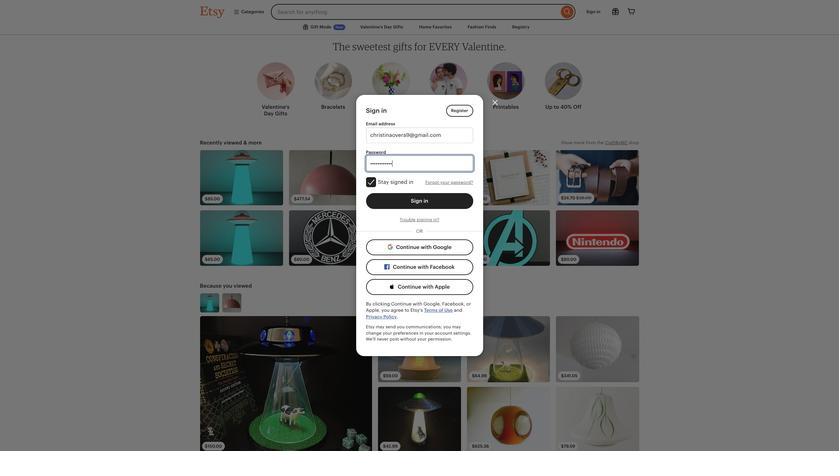 Task type: describe. For each thing, give the bounding box(es) containing it.
the original alien abduction lamp - cow ufo flying saucer led night light image
[[200, 316, 372, 451]]

ufo lamp image
[[378, 387, 461, 451]]

legacy journal: grandparent journal and memory book | mother's day gift for mom or wife | new grandmother gift | family tree book image
[[467, 150, 550, 205]]

aloys gangkofner (attributed) for erco leuchten germany, 1960s, space age design, vintage ceiling lamp, german design, pendant lamp image
[[556, 316, 639, 382]]

ufo led lamp - night lamp, made by 3d printer, rgb(changeable color), usb powered, table top image for starfield led lamp - night lamp, made by 3d printer, table top or wall mountable image
[[200, 210, 283, 266]]

1 vertical spatial rare pink metal pendant lamp by staff, 1970s, germany image
[[222, 293, 242, 312]]

1 horizontal spatial rare pink metal pendant lamp by staff, 1970s, germany image
[[289, 150, 372, 205]]



Task type: vqa. For each thing, say whether or not it's contained in the screenshot.
Avengers Led Lamp - Night Lamp, Made By 3D Printer, Rgb(Changeable Color), Usb Powered, Table Top Or Wall Mountable IMAGE
yes



Task type: locate. For each thing, give the bounding box(es) containing it.
menu bar
[[0, 0, 839, 35], [188, 20, 651, 35]]

custom handmade belt, grooms men gift, engraved leather belt, christmas gift for him, handmade belt, gift for boyfriend, present for men image
[[556, 150, 639, 205]]

0 vertical spatial rare pink metal pendant lamp by staff, 1970s, germany image
[[289, 150, 372, 205]]

1 vertical spatial ufo led lamp - night lamp, made by 3d printer, rgb(changeable color), usb powered, table top image
[[200, 210, 283, 266]]

3 ufo led lamp - night lamp, made by 3d printer, rgb(changeable color), usb powered, table top image from the top
[[200, 293, 219, 312]]

men's pure cashmere polo sweater image
[[378, 150, 461, 205]]

starfield led lamp - night lamp, made by 3d printer, table top or wall mountable image
[[378, 210, 461, 266]]

dialog
[[0, 0, 839, 451]]

0 vertical spatial ufo led lamp - night lamp, made by 3d printer, rgb(changeable color), usb powered, table top image
[[200, 150, 283, 205]]

1 ufo led lamp - night lamp, made by 3d printer, rgb(changeable color), usb powered, table top image from the top
[[200, 150, 283, 205]]

2 vertical spatial ufo led lamp - night lamp, made by 3d printer, rgb(changeable color), usb powered, table top image
[[200, 293, 219, 312]]

70s massive belgium hanging lamp, colani lamp, ufo lamp, space age orange image
[[467, 387, 550, 451]]

mercedes benz logo led lamp - night lamp, made by 3d printer, rgb(changeable color), usb powered, table top or wall mountable image
[[289, 210, 372, 266]]

None password field
[[366, 156, 473, 171]]

ufo led lamp - night lamp, made by 3d printer, rgb(changeable color), usb powered, table top image
[[200, 150, 283, 205], [200, 210, 283, 266], [200, 293, 219, 312]]

mermaid silver ufo alien abduction desk lamp sci fi spaceship outerspace space bedroom night light home office image
[[467, 316, 550, 382]]

None search field
[[271, 4, 575, 20]]

rare pink metal pendant lamp by staff, 1970s, germany image
[[289, 150, 372, 205], [222, 293, 242, 312]]

nintendo logo led lamp - night lamp, made by 3d printer, table top or wall mountable image
[[556, 210, 639, 266]]

vintage pendant lamp, mid century hand painted glass ceiling light, retro lighting, yugoslavia, vintage home decor, hanging kitchen lamp image
[[556, 387, 639, 451]]

super cute 50's style retro ufo led lamp ready to invade your home - free shipping! image
[[378, 316, 461, 382]]

banner
[[188, 0, 651, 20]]

None email field
[[366, 127, 473, 143]]

0 horizontal spatial rare pink metal pendant lamp by staff, 1970s, germany image
[[222, 293, 242, 312]]

avengers led lamp - night lamp, made by 3d printer, rgb(changeable color), usb powered, table top or wall mountable image
[[467, 210, 550, 266]]

ufo led lamp - night lamp, made by 3d printer, rgb(changeable color), usb powered, table top image for men's pure cashmere polo sweater image on the top
[[200, 150, 283, 205]]

2 ufo led lamp - night lamp, made by 3d printer, rgb(changeable color), usb powered, table top image from the top
[[200, 210, 283, 266]]



